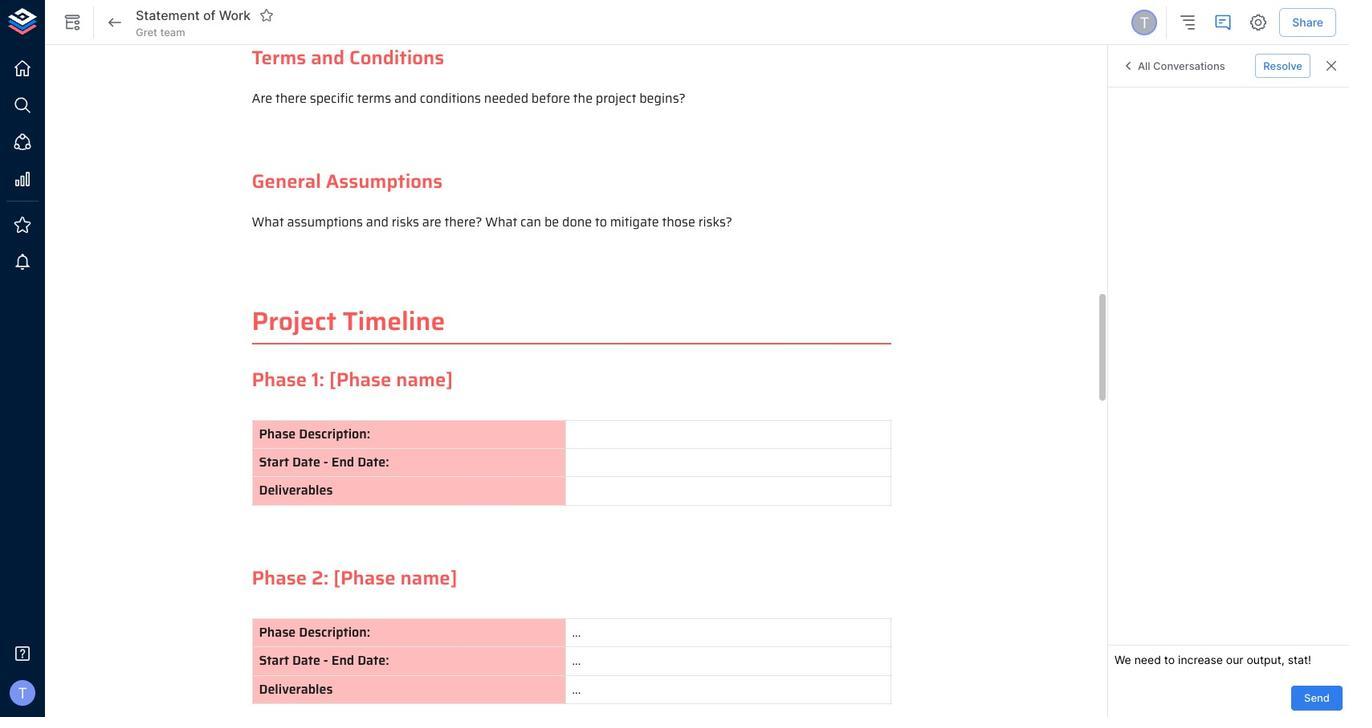 Task type: locate. For each thing, give the bounding box(es) containing it.
1 ... from the top
[[572, 622, 581, 642]]

0 vertical spatial -
[[323, 452, 328, 472]]

start
[[259, 452, 289, 472], [259, 651, 289, 671]]

2 ... from the top
[[572, 651, 581, 671]]

[phase for 2:
[[333, 563, 396, 594]]

table of contents image
[[1178, 13, 1197, 32]]

0 vertical spatial and
[[311, 43, 345, 73]]

date
[[292, 452, 320, 472], [292, 651, 320, 671]]

1 vertical spatial description:
[[299, 622, 370, 642]]

0 vertical spatial start date - end date:
[[259, 452, 389, 472]]

2:
[[312, 563, 329, 594]]

[phase
[[329, 365, 391, 395], [333, 563, 396, 594]]

2 end from the top
[[331, 651, 354, 671]]

phase
[[252, 365, 307, 395], [259, 424, 296, 444], [252, 563, 307, 594], [259, 622, 296, 642]]

2 - from the top
[[323, 651, 328, 671]]

1 vertical spatial t
[[18, 684, 27, 702]]

risks?
[[698, 212, 732, 232]]

conditions
[[349, 43, 444, 73]]

[phase right 1:
[[329, 365, 391, 395]]

name]
[[396, 365, 453, 395], [400, 563, 457, 594]]

1 vertical spatial name]
[[400, 563, 457, 594]]

what down general
[[252, 212, 284, 232]]

1 description: from the top
[[299, 424, 370, 444]]

of
[[203, 7, 216, 23]]

what left can
[[485, 212, 517, 232]]

2 horizontal spatial and
[[394, 88, 417, 108]]

1 vertical spatial ...
[[572, 651, 581, 671]]

before
[[531, 88, 570, 108]]

0 vertical spatial [phase
[[329, 365, 391, 395]]

1 horizontal spatial what
[[485, 212, 517, 232]]

date:
[[357, 452, 389, 472], [357, 651, 389, 671]]

resolve
[[1263, 59, 1302, 72]]

phase 1: [phase name]
[[252, 365, 453, 395]]

be
[[544, 212, 559, 232]]

0 vertical spatial t
[[1140, 14, 1149, 31]]

1:
[[312, 365, 324, 395]]

1 - from the top
[[323, 452, 328, 472]]

0 vertical spatial ...
[[572, 622, 581, 642]]

-
[[323, 452, 328, 472], [323, 651, 328, 671]]

t button
[[1129, 7, 1160, 38], [5, 675, 40, 711]]

1 vertical spatial and
[[394, 88, 417, 108]]

0 vertical spatial end
[[331, 452, 354, 472]]

1 vertical spatial t button
[[5, 675, 40, 711]]

0 vertical spatial date
[[292, 452, 320, 472]]

name] for phase 1: [phase name]
[[396, 365, 453, 395]]

2 date: from the top
[[357, 651, 389, 671]]

end
[[331, 452, 354, 472], [331, 651, 354, 671]]

... for date
[[572, 651, 581, 671]]

1 horizontal spatial t button
[[1129, 7, 1160, 38]]

and
[[311, 43, 345, 73], [394, 88, 417, 108], [366, 212, 389, 232]]

there
[[275, 88, 307, 108]]

1 vertical spatial date:
[[357, 651, 389, 671]]

1 vertical spatial -
[[323, 651, 328, 671]]

1 vertical spatial date
[[292, 651, 320, 671]]

project timeline
[[252, 301, 445, 341]]

[phase right the 2:
[[333, 563, 396, 594]]

gret
[[136, 26, 157, 38]]

0 vertical spatial deliverables
[[259, 481, 333, 501]]

t
[[1140, 14, 1149, 31], [18, 684, 27, 702]]

1 vertical spatial end
[[331, 651, 354, 671]]

description:
[[299, 424, 370, 444], [299, 622, 370, 642]]

1 vertical spatial start
[[259, 651, 289, 671]]

go back image
[[105, 13, 124, 32]]

1 vertical spatial start date - end date:
[[259, 651, 389, 671]]

phase description:
[[259, 424, 370, 444], [259, 622, 370, 642]]

0 vertical spatial name]
[[396, 365, 453, 395]]

gret team link
[[136, 25, 185, 39]]

begins?
[[639, 88, 686, 108]]

phase description: down 1:
[[259, 424, 370, 444]]

1 vertical spatial phase description:
[[259, 622, 370, 642]]

favorite image
[[259, 8, 274, 22]]

1 vertical spatial [phase
[[333, 563, 396, 594]]

1 horizontal spatial t
[[1140, 14, 1149, 31]]

share
[[1292, 15, 1323, 29]]

assumptions
[[326, 166, 443, 197]]

phase description: down the 2:
[[259, 622, 370, 642]]

0 vertical spatial start
[[259, 452, 289, 472]]

0 horizontal spatial t
[[18, 684, 27, 702]]

project
[[252, 301, 336, 341]]

general assumptions
[[252, 166, 443, 197]]

are
[[422, 212, 441, 232]]

work
[[219, 7, 251, 23]]

1 horizontal spatial and
[[366, 212, 389, 232]]

to
[[595, 212, 607, 232]]

0 vertical spatial description:
[[299, 424, 370, 444]]

conversations
[[1153, 59, 1225, 72]]

description: down the 2:
[[299, 622, 370, 642]]

description: down 1:
[[299, 424, 370, 444]]

what
[[252, 212, 284, 232], [485, 212, 517, 232]]

1 phase description: from the top
[[259, 424, 370, 444]]

and right terms
[[394, 88, 417, 108]]

1 vertical spatial deliverables
[[259, 679, 333, 699]]

resolve button
[[1255, 54, 1311, 78]]

start date - end date:
[[259, 452, 389, 472], [259, 651, 389, 671]]

...
[[572, 622, 581, 642], [572, 651, 581, 671], [572, 679, 581, 699]]

mitigate
[[610, 212, 659, 232]]

there?
[[444, 212, 482, 232]]

general
[[252, 166, 321, 197]]

the
[[573, 88, 593, 108]]

statement
[[136, 7, 200, 23]]

and left the risks
[[366, 212, 389, 232]]

deliverables
[[259, 481, 333, 501], [259, 679, 333, 699]]

1 start date - end date: from the top
[[259, 452, 389, 472]]

0 vertical spatial phase description:
[[259, 424, 370, 444]]

all conversations button
[[1115, 53, 1229, 79]]

all conversations
[[1138, 59, 1225, 72]]

0 vertical spatial date:
[[357, 452, 389, 472]]

2 vertical spatial ...
[[572, 679, 581, 699]]

0 horizontal spatial what
[[252, 212, 284, 232]]

and up specific
[[311, 43, 345, 73]]

0 horizontal spatial t button
[[5, 675, 40, 711]]

are
[[252, 88, 272, 108]]



Task type: vqa. For each thing, say whether or not it's contained in the screenshot.
BEGINS?
yes



Task type: describe. For each thing, give the bounding box(es) containing it.
terms
[[357, 88, 391, 108]]

2 start from the top
[[259, 651, 289, 671]]

specific
[[310, 88, 354, 108]]

timeline
[[343, 301, 445, 341]]

2 date from the top
[[292, 651, 320, 671]]

send
[[1304, 692, 1330, 704]]

done
[[562, 212, 592, 232]]

1 start from the top
[[259, 452, 289, 472]]

2 deliverables from the top
[[259, 679, 333, 699]]

1 date: from the top
[[357, 452, 389, 472]]

terms
[[252, 43, 306, 73]]

0 vertical spatial t button
[[1129, 7, 1160, 38]]

gret team
[[136, 26, 185, 38]]

share button
[[1279, 8, 1336, 37]]

those
[[662, 212, 695, 232]]

project
[[596, 88, 636, 108]]

terms and conditions
[[252, 43, 444, 73]]

risks
[[392, 212, 419, 232]]

assumptions
[[287, 212, 363, 232]]

comments image
[[1214, 13, 1233, 32]]

team
[[160, 26, 185, 38]]

settings image
[[1249, 13, 1268, 32]]

Comment or @mention collaborator... text field
[[1115, 652, 1343, 673]]

[phase for 1:
[[329, 365, 391, 395]]

conditions
[[420, 88, 481, 108]]

all
[[1138, 59, 1150, 72]]

phase 2: [phase name]
[[252, 563, 457, 594]]

are there specific terms and conditions needed before the project begins?
[[252, 88, 686, 108]]

0 horizontal spatial and
[[311, 43, 345, 73]]

1 end from the top
[[331, 452, 354, 472]]

2 description: from the top
[[299, 622, 370, 642]]

1 what from the left
[[252, 212, 284, 232]]

2 vertical spatial and
[[366, 212, 389, 232]]

needed
[[484, 88, 528, 108]]

send button
[[1291, 686, 1343, 711]]

1 deliverables from the top
[[259, 481, 333, 501]]

3 ... from the top
[[572, 679, 581, 699]]

statement of work
[[136, 7, 251, 23]]

2 phase description: from the top
[[259, 622, 370, 642]]

1 date from the top
[[292, 452, 320, 472]]

show wiki image
[[63, 13, 82, 32]]

2 start date - end date: from the top
[[259, 651, 389, 671]]

... for description:
[[572, 622, 581, 642]]

2 what from the left
[[485, 212, 517, 232]]

can
[[520, 212, 541, 232]]

what assumptions and risks are there? what can be done to mitigate those risks?
[[252, 212, 732, 232]]

name] for phase 2: [phase name]
[[400, 563, 457, 594]]



